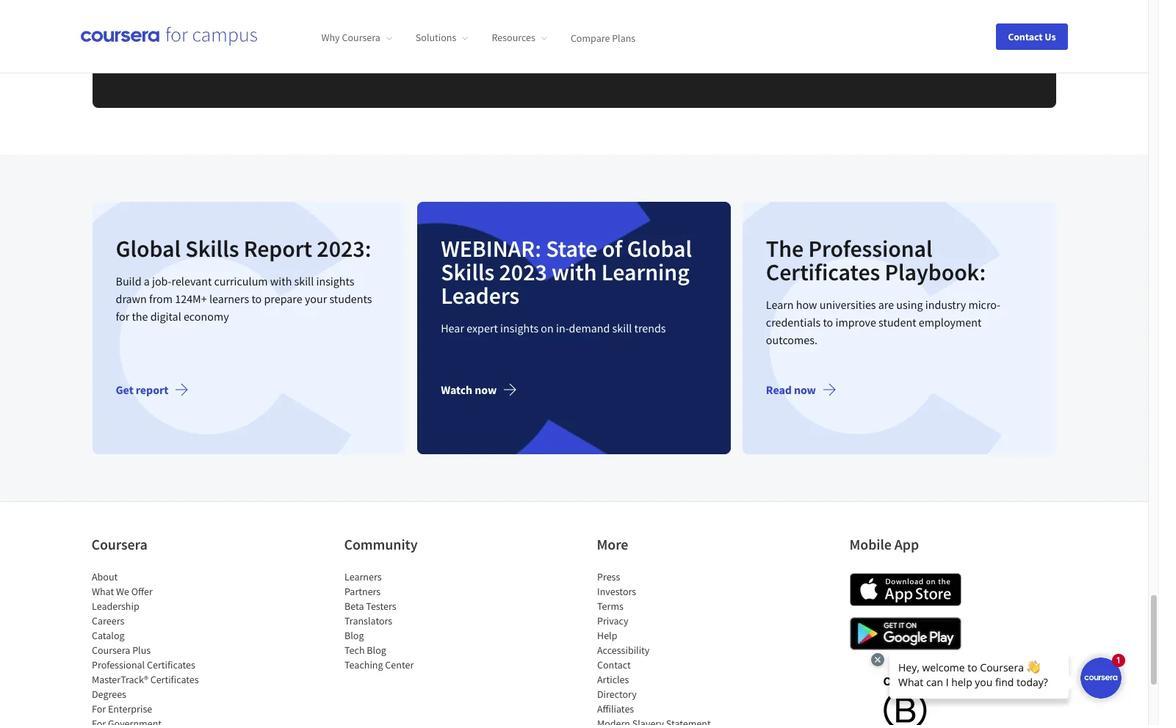 Task type: describe. For each thing, give the bounding box(es) containing it.
accessibility link
[[597, 644, 649, 657]]

center
[[385, 659, 413, 672]]

now for the professional certificates playbook:
[[794, 382, 816, 397]]

mobile app
[[850, 535, 919, 554]]

the
[[132, 309, 148, 324]]

about
[[91, 571, 117, 584]]

compare
[[571, 31, 610, 44]]

partners link
[[344, 585, 380, 598]]

mastertrack®
[[91, 673, 148, 687]]

plans
[[612, 31, 636, 44]]

offer
[[131, 585, 152, 598]]

solutions
[[416, 31, 457, 44]]

learners partners beta testers translators blog tech blog teaching center
[[344, 571, 413, 672]]

teaching
[[344, 659, 383, 672]]

beta testers link
[[344, 600, 396, 613]]

prepare
[[264, 291, 302, 306]]

partners
[[344, 585, 380, 598]]

to inside build a job-relevant curriculum with skill insights drawn from 124m+ learners to prepare your students for the digital economy
[[252, 291, 262, 306]]

1 horizontal spatial blog
[[366, 644, 386, 657]]

curriculum
[[214, 274, 268, 288]]

plus
[[132, 644, 150, 657]]

hear expert insights on in-demand skill trends
[[441, 321, 666, 335]]

catalog
[[91, 629, 124, 643]]

get report button
[[116, 372, 201, 407]]

about what we offer leadership careers catalog coursera plus professional certificates mastertrack® certificates degrees for enterprise
[[91, 571, 198, 716]]

learn how universities are using industry micro- credentials to improve student employment outcomes.
[[766, 297, 1001, 347]]

report
[[136, 382, 168, 397]]

hear
[[441, 321, 464, 335]]

job-
[[152, 274, 172, 288]]

catalog link
[[91, 629, 124, 643]]

careers link
[[91, 615, 124, 628]]

skill for of
[[612, 321, 632, 335]]

build
[[116, 274, 141, 288]]

read now button
[[766, 372, 848, 407]]

tech
[[344, 644, 364, 657]]

2023:
[[317, 234, 371, 263]]

community
[[344, 535, 418, 554]]

from
[[149, 291, 173, 306]]

learn
[[766, 297, 794, 312]]

compare plans link
[[571, 31, 636, 44]]

employment
[[919, 315, 982, 330]]

logo of certified b corporation image
[[875, 669, 935, 726]]

contact inside button
[[1008, 30, 1043, 43]]

1 global from the left
[[116, 234, 181, 263]]

help
[[597, 629, 617, 643]]

leadership link
[[91, 600, 139, 613]]

learners
[[344, 571, 381, 584]]

more
[[597, 535, 628, 554]]

coursera plus link
[[91, 644, 150, 657]]

press
[[597, 571, 620, 584]]

webinar: state of global skills 2023 with learning leaders
[[441, 234, 692, 310]]

student
[[879, 315, 917, 330]]

resources
[[492, 31, 535, 44]]

contact inside press investors terms privacy help accessibility contact articles directory affiliates
[[597, 659, 630, 672]]

digital
[[150, 309, 181, 324]]

with inside webinar: state of global skills 2023 with learning leaders
[[552, 258, 597, 287]]

read
[[766, 382, 792, 397]]

1 vertical spatial insights
[[500, 321, 539, 335]]

list for coursera
[[91, 570, 216, 726]]

1 vertical spatial coursera
[[91, 535, 147, 554]]

terms link
[[597, 600, 623, 613]]

list for community
[[344, 570, 469, 673]]

what we offer link
[[91, 585, 152, 598]]

press link
[[597, 571, 620, 584]]

degrees
[[91, 688, 126, 701]]

translators link
[[344, 615, 392, 628]]

insights inside build a job-relevant curriculum with skill insights drawn from 124m+ learners to prepare your students for the digital economy
[[316, 274, 354, 288]]

directory link
[[597, 688, 636, 701]]

relevant
[[172, 274, 212, 288]]

0 horizontal spatial skills
[[185, 234, 239, 263]]

now for webinar: state of global skills 2023 with learning leaders
[[475, 382, 497, 397]]

list item for coursera
[[91, 717, 216, 726]]

why coursera
[[321, 31, 380, 44]]

privacy
[[597, 615, 628, 628]]

contact us
[[1008, 30, 1056, 43]]

privacy link
[[597, 615, 628, 628]]

careers
[[91, 615, 124, 628]]

global skills report 2023:
[[116, 234, 371, 263]]

professional certificates link
[[91, 659, 195, 672]]

get report
[[116, 382, 168, 397]]

of
[[602, 234, 622, 263]]

articles
[[597, 673, 629, 687]]

expert
[[467, 321, 498, 335]]

about link
[[91, 571, 117, 584]]

a
[[144, 274, 150, 288]]

what
[[91, 585, 114, 598]]

playbook:
[[885, 258, 986, 287]]

terms
[[597, 600, 623, 613]]



Task type: vqa. For each thing, say whether or not it's contained in the screenshot.


Task type: locate. For each thing, give the bounding box(es) containing it.
0 horizontal spatial insights
[[316, 274, 354, 288]]

2 now from the left
[[794, 382, 816, 397]]

professional inside the professional certificates playbook:
[[808, 234, 933, 263]]

demand
[[569, 321, 610, 335]]

with left of
[[552, 258, 597, 287]]

0 vertical spatial certificates
[[766, 258, 880, 287]]

testers
[[366, 600, 396, 613]]

professional up are
[[808, 234, 933, 263]]

1 horizontal spatial skill
[[612, 321, 632, 335]]

0 horizontal spatial contact
[[597, 659, 630, 672]]

0 vertical spatial insights
[[316, 274, 354, 288]]

industry
[[925, 297, 966, 312]]

124m+
[[175, 291, 207, 306]]

trends
[[634, 321, 666, 335]]

watch
[[441, 382, 472, 397]]

1 vertical spatial skill
[[612, 321, 632, 335]]

investors link
[[597, 585, 636, 598]]

2 list from the left
[[344, 570, 469, 673]]

download on the app store image
[[850, 573, 961, 607]]

list
[[91, 570, 216, 726], [344, 570, 469, 673], [597, 570, 722, 726]]

2 horizontal spatial list
[[597, 570, 722, 726]]

1 vertical spatial to
[[823, 315, 833, 330]]

affiliates
[[597, 703, 634, 716]]

with up prepare
[[270, 274, 292, 288]]

1 horizontal spatial professional
[[808, 234, 933, 263]]

help link
[[597, 629, 617, 643]]

for
[[91, 703, 106, 716]]

solutions link
[[416, 31, 468, 44]]

learners link
[[344, 571, 381, 584]]

get it on google play image
[[850, 618, 961, 651]]

now inside "button"
[[794, 382, 816, 397]]

your
[[305, 291, 327, 306]]

2 vertical spatial certificates
[[150, 673, 198, 687]]

skills inside webinar: state of global skills 2023 with learning leaders
[[441, 258, 495, 287]]

3 list from the left
[[597, 570, 722, 726]]

list item for more
[[597, 717, 722, 726]]

drawn
[[116, 291, 147, 306]]

1 now from the left
[[475, 382, 497, 397]]

0 horizontal spatial list item
[[91, 717, 216, 726]]

economy
[[184, 309, 229, 324]]

why coursera link
[[321, 31, 392, 44]]

skill inside build a job-relevant curriculum with skill insights drawn from 124m+ learners to prepare your students for the digital economy
[[294, 274, 314, 288]]

build a job-relevant curriculum with skill insights drawn from 124m+ learners to prepare your students for the digital economy
[[116, 274, 372, 324]]

enterprise
[[108, 703, 152, 716]]

press investors terms privacy help accessibility contact articles directory affiliates
[[597, 571, 649, 716]]

read now
[[766, 382, 816, 397]]

using
[[897, 297, 923, 312]]

leaders
[[441, 281, 520, 310]]

1 horizontal spatial with
[[552, 258, 597, 287]]

skills up relevant
[[185, 234, 239, 263]]

0 horizontal spatial skill
[[294, 274, 314, 288]]

teaching center link
[[344, 659, 413, 672]]

webinar:
[[441, 234, 541, 263]]

state
[[546, 234, 598, 263]]

blog link
[[344, 629, 364, 643]]

1 horizontal spatial skills
[[441, 258, 495, 287]]

1 list item from the left
[[91, 717, 216, 726]]

1 list from the left
[[91, 570, 216, 726]]

0 vertical spatial contact
[[1008, 30, 1043, 43]]

global up "a" on the top of the page
[[116, 234, 181, 263]]

1 horizontal spatial now
[[794, 382, 816, 397]]

report
[[244, 234, 312, 263]]

coursera up about link
[[91, 535, 147, 554]]

coursera
[[342, 31, 380, 44], [91, 535, 147, 554], [91, 644, 130, 657]]

now inside button
[[475, 382, 497, 397]]

list item
[[91, 717, 216, 726], [597, 717, 722, 726]]

directory
[[597, 688, 636, 701]]

1 horizontal spatial list
[[344, 570, 469, 673]]

1 vertical spatial professional
[[91, 659, 144, 672]]

list item down enterprise
[[91, 717, 216, 726]]

insights left on
[[500, 321, 539, 335]]

2 list item from the left
[[597, 717, 722, 726]]

watch now
[[441, 382, 497, 397]]

credentials
[[766, 315, 821, 330]]

0 vertical spatial skill
[[294, 274, 314, 288]]

list for more
[[597, 570, 722, 726]]

skills left 2023
[[441, 258, 495, 287]]

0 horizontal spatial to
[[252, 291, 262, 306]]

certificates up "how"
[[766, 258, 880, 287]]

mobile
[[850, 535, 892, 554]]

blog up the teaching center link in the left of the page
[[366, 644, 386, 657]]

skill left trends
[[612, 321, 632, 335]]

contact
[[1008, 30, 1043, 43], [597, 659, 630, 672]]

accessibility
[[597, 644, 649, 657]]

list containing about
[[91, 570, 216, 726]]

now right watch
[[475, 382, 497, 397]]

for
[[116, 309, 129, 324]]

1 vertical spatial blog
[[366, 644, 386, 657]]

0 vertical spatial coursera
[[342, 31, 380, 44]]

skill for report
[[294, 274, 314, 288]]

why
[[321, 31, 340, 44]]

list containing press
[[597, 570, 722, 726]]

watch now button
[[441, 372, 529, 407]]

for enterprise link
[[91, 703, 152, 716]]

2 global from the left
[[627, 234, 692, 263]]

0 horizontal spatial blog
[[344, 629, 364, 643]]

we
[[116, 585, 129, 598]]

us
[[1045, 30, 1056, 43]]

coursera for campus image
[[80, 26, 257, 47]]

coursera down catalog link
[[91, 644, 130, 657]]

to inside learn how universities are using industry micro- credentials to improve student employment outcomes.
[[823, 315, 833, 330]]

global
[[116, 234, 181, 263], [627, 234, 692, 263]]

affiliates link
[[597, 703, 634, 716]]

are
[[878, 297, 894, 312]]

to
[[252, 291, 262, 306], [823, 315, 833, 330]]

insights up students
[[316, 274, 354, 288]]

certificates down professional certificates link
[[150, 673, 198, 687]]

certificates up mastertrack® certificates link
[[147, 659, 195, 672]]

0 vertical spatial to
[[252, 291, 262, 306]]

students
[[329, 291, 372, 306]]

learning
[[601, 258, 690, 287]]

the
[[766, 234, 804, 263]]

with inside build a job-relevant curriculum with skill insights drawn from 124m+ learners to prepare your students for the digital economy
[[270, 274, 292, 288]]

0 vertical spatial professional
[[808, 234, 933, 263]]

1 horizontal spatial insights
[[500, 321, 539, 335]]

1 horizontal spatial to
[[823, 315, 833, 330]]

blog
[[344, 629, 364, 643], [366, 644, 386, 657]]

2 vertical spatial coursera
[[91, 644, 130, 657]]

degrees link
[[91, 688, 126, 701]]

global right of
[[627, 234, 692, 263]]

1 horizontal spatial global
[[627, 234, 692, 263]]

0 horizontal spatial global
[[116, 234, 181, 263]]

to down the universities
[[823, 315, 833, 330]]

contact link
[[597, 659, 630, 672]]

1 vertical spatial certificates
[[147, 659, 195, 672]]

beta
[[344, 600, 364, 613]]

list containing learners
[[344, 570, 469, 673]]

with
[[552, 258, 597, 287], [270, 274, 292, 288]]

certificates inside the professional certificates playbook:
[[766, 258, 880, 287]]

to down the curriculum
[[252, 291, 262, 306]]

professional up the mastertrack®
[[91, 659, 144, 672]]

contact left 'us' at top right
[[1008, 30, 1043, 43]]

global inside webinar: state of global skills 2023 with learning leaders
[[627, 234, 692, 263]]

on
[[541, 321, 554, 335]]

0 horizontal spatial list
[[91, 570, 216, 726]]

0 vertical spatial blog
[[344, 629, 364, 643]]

now
[[475, 382, 497, 397], [794, 382, 816, 397]]

contact up articles
[[597, 659, 630, 672]]

0 horizontal spatial with
[[270, 274, 292, 288]]

tech blog link
[[344, 644, 386, 657]]

in-
[[556, 321, 569, 335]]

1 horizontal spatial list item
[[597, 717, 722, 726]]

articles link
[[597, 673, 629, 687]]

1 horizontal spatial contact
[[1008, 30, 1043, 43]]

coursera right why
[[342, 31, 380, 44]]

0 horizontal spatial professional
[[91, 659, 144, 672]]

list item down 'affiliates'
[[597, 717, 722, 726]]

coursera inside about what we offer leadership careers catalog coursera plus professional certificates mastertrack® certificates degrees for enterprise
[[91, 644, 130, 657]]

blog up tech
[[344, 629, 364, 643]]

universities
[[820, 297, 876, 312]]

now right the read
[[794, 382, 816, 397]]

1 vertical spatial contact
[[597, 659, 630, 672]]

contact us button
[[996, 23, 1068, 50]]

0 horizontal spatial now
[[475, 382, 497, 397]]

how
[[796, 297, 817, 312]]

professional inside about what we offer leadership careers catalog coursera plus professional certificates mastertrack® certificates degrees for enterprise
[[91, 659, 144, 672]]

skill up your
[[294, 274, 314, 288]]

translators
[[344, 615, 392, 628]]



